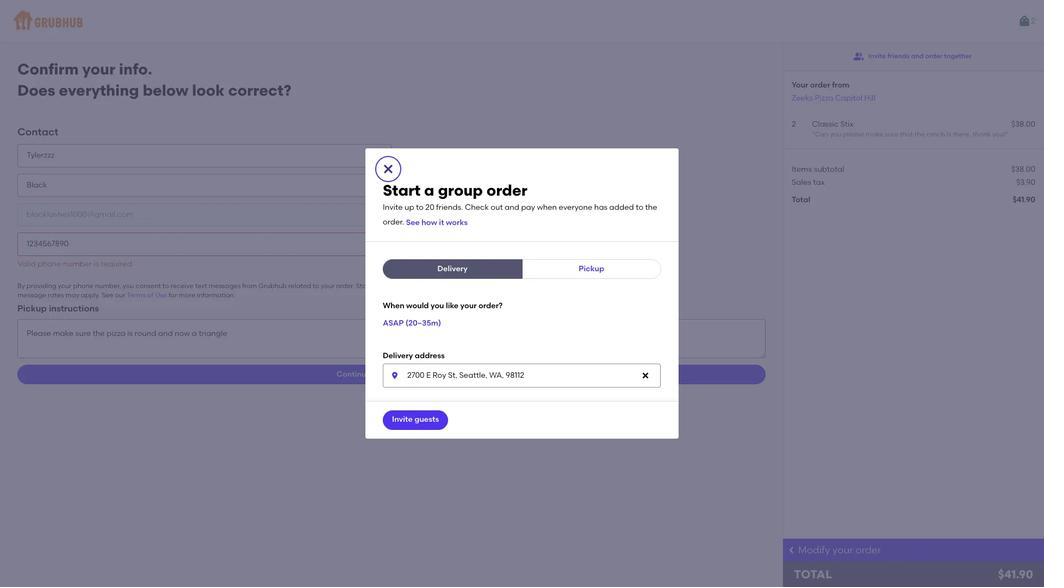 Task type: locate. For each thing, give the bounding box(es) containing it.
1 vertical spatial invite
[[383, 203, 403, 212]]

0 vertical spatial 2
[[1031, 16, 1035, 25]]

0 vertical spatial the
[[915, 131, 925, 138]]

your order from zeeks pizza capitol hill
[[792, 80, 876, 103]]

1 vertical spatial from
[[242, 282, 257, 290]]

1 vertical spatial pickup
[[17, 303, 47, 314]]

invite right people icon
[[868, 52, 886, 60]]

1 vertical spatial total
[[794, 568, 832, 581]]

1 vertical spatial you
[[123, 282, 134, 290]]

order. inside by providing your phone number, you consent to receive text messages from grubhub related to your order. standard message rates may apply. see our
[[336, 282, 354, 290]]

0 vertical spatial from
[[832, 80, 850, 90]]

0 vertical spatial phone
[[37, 259, 61, 268]]

$38.00 inside "$38.00 " can you please make sure that the ranch is there, thank you! ""
[[1011, 120, 1035, 129]]

Search Address search field
[[383, 364, 661, 388]]

$38.00 " can you please make sure that the ranch is there, thank you! "
[[812, 120, 1035, 138]]

and right friends
[[911, 52, 924, 60]]

your
[[82, 60, 115, 78], [58, 282, 72, 290], [321, 282, 335, 290], [460, 302, 477, 311], [833, 544, 853, 556]]

order up pizza
[[810, 80, 830, 90]]

2 horizontal spatial you
[[830, 131, 841, 138]]

0 vertical spatial order.
[[383, 218, 404, 227]]

delivery up the payment
[[383, 351, 413, 361]]

0 vertical spatial see
[[406, 218, 420, 227]]

delivery up like
[[438, 264, 468, 274]]

0 vertical spatial invite
[[868, 52, 886, 60]]

invite left guests
[[392, 415, 413, 424]]

our
[[115, 292, 125, 299]]

apply.
[[81, 292, 100, 299]]

"
[[812, 131, 815, 138], [1006, 131, 1008, 138]]

asap (20–35m) button
[[383, 314, 441, 333]]

sales tax
[[792, 178, 825, 187]]

$38.00 for $38.00 " can you please make sure that the ranch is there, thank you! "
[[1011, 120, 1035, 129]]

svg image up start
[[382, 163, 395, 176]]

see
[[406, 218, 420, 227], [102, 292, 113, 299]]

order left together
[[925, 52, 943, 60]]

when would you like your order?
[[383, 302, 503, 311]]

everything
[[59, 81, 139, 99]]

First name text field
[[17, 144, 392, 167]]

delivery inside button
[[438, 264, 468, 274]]

order
[[925, 52, 943, 60], [810, 80, 830, 90], [487, 181, 527, 200], [856, 544, 881, 556]]

invite guests
[[392, 415, 439, 424]]

invite inside 'button'
[[392, 415, 413, 424]]

1 horizontal spatial and
[[911, 52, 924, 60]]

pickup inside pickup "button"
[[579, 264, 604, 274]]

the right that
[[915, 131, 925, 138]]

of
[[147, 292, 154, 299]]

20
[[425, 203, 434, 212]]

0 horizontal spatial from
[[242, 282, 257, 290]]

0 vertical spatial is
[[947, 131, 951, 138]]

is right 'number'
[[94, 259, 99, 268]]

rates
[[48, 292, 64, 299]]

instructions
[[49, 303, 99, 314]]

to
[[416, 203, 424, 212], [636, 203, 643, 212], [162, 282, 169, 290], [313, 282, 319, 290], [373, 370, 380, 379]]

1 horizontal spatial you
[[431, 302, 444, 311]]

friends
[[888, 52, 910, 60]]

your inside confirm your info. does everything below look correct?
[[82, 60, 115, 78]]

delivery button
[[383, 260, 522, 279]]

continue to payment method button
[[17, 365, 766, 385]]

is
[[947, 131, 951, 138], [94, 259, 99, 268]]

1 horizontal spatial is
[[947, 131, 951, 138]]

1 horizontal spatial see
[[406, 218, 420, 227]]

order. inside start a group order invite up to 20 friends. check out and pay when everyone has added to the order.
[[383, 218, 404, 227]]

2
[[1031, 16, 1035, 25], [792, 120, 796, 129]]

you down classic stix
[[830, 131, 841, 138]]

order inside start a group order invite up to 20 friends. check out and pay when everyone has added to the order.
[[487, 181, 527, 200]]

0 horizontal spatial 2
[[792, 120, 796, 129]]

like
[[446, 302, 459, 311]]

stix
[[840, 120, 854, 129]]

items subtotal
[[792, 165, 844, 174]]

1 $38.00 from the top
[[1011, 120, 1035, 129]]

Last name text field
[[17, 174, 392, 197]]

0 vertical spatial pickup
[[579, 264, 604, 274]]

0 vertical spatial and
[[911, 52, 924, 60]]

1 vertical spatial order.
[[336, 282, 354, 290]]

more
[[179, 292, 195, 299]]

delivery
[[438, 264, 468, 274], [383, 351, 413, 361]]

order. left standard
[[336, 282, 354, 290]]

valid phone number is required alert
[[17, 259, 132, 268]]

terms of use for more information.
[[127, 292, 235, 299]]

the
[[915, 131, 925, 138], [645, 203, 657, 212]]

from left grubhub
[[242, 282, 257, 290]]

0 horizontal spatial you
[[123, 282, 134, 290]]

$3.90
[[1017, 178, 1035, 187]]

1 vertical spatial delivery
[[383, 351, 413, 361]]

1 vertical spatial $38.00
[[1011, 165, 1035, 174]]

related
[[288, 282, 311, 290]]

by providing your phone number, you consent to receive text messages from grubhub related to your order. standard message rates may apply. see our
[[17, 282, 386, 299]]

modify
[[798, 544, 830, 556]]

1 vertical spatial 2
[[792, 120, 796, 129]]

hill
[[864, 93, 876, 103]]

when
[[383, 302, 404, 311]]

your up everything
[[82, 60, 115, 78]]

$38.00 for $38.00
[[1011, 165, 1035, 174]]

out
[[491, 203, 503, 212]]

0 horizontal spatial and
[[505, 203, 519, 212]]

from inside 'your order from zeeks pizza capitol hill'
[[832, 80, 850, 90]]

svg image
[[641, 371, 650, 380]]

text
[[195, 282, 207, 290]]

together
[[944, 52, 972, 60]]

see down number, at left top
[[102, 292, 113, 299]]

1 vertical spatial the
[[645, 203, 657, 212]]

0 vertical spatial $38.00
[[1011, 120, 1035, 129]]

1 vertical spatial and
[[505, 203, 519, 212]]

1 vertical spatial phone
[[73, 282, 93, 290]]

invite
[[868, 52, 886, 60], [383, 203, 403, 212], [392, 415, 413, 424]]

total
[[792, 195, 810, 205], [794, 568, 832, 581]]

delivery address
[[383, 351, 445, 361]]

make
[[866, 131, 883, 138]]

is left there, at top
[[947, 131, 951, 138]]

0 horizontal spatial see
[[102, 292, 113, 299]]

svg image down delivery address
[[390, 371, 399, 380]]

pickup
[[579, 264, 604, 274], [17, 303, 47, 314]]

" right thank
[[1006, 131, 1008, 138]]

main navigation navigation
[[0, 0, 1044, 42]]

and right out
[[505, 203, 519, 212]]

0 horizontal spatial order.
[[336, 282, 354, 290]]

invite left up
[[383, 203, 403, 212]]

you up terms
[[123, 282, 134, 290]]

invite inside button
[[868, 52, 886, 60]]

order. down start
[[383, 218, 404, 227]]

svg image
[[382, 163, 395, 176], [390, 371, 399, 380]]

the inside start a group order invite up to 20 friends. check out and pay when everyone has added to the order.
[[645, 203, 657, 212]]

1 horizontal spatial delivery
[[438, 264, 468, 274]]

$41.90
[[1013, 195, 1035, 205], [998, 568, 1033, 581]]

from up zeeks pizza capitol hill link at the right top of page
[[832, 80, 850, 90]]

there,
[[953, 131, 971, 138]]

0 vertical spatial svg image
[[382, 163, 395, 176]]

" down 'classic'
[[812, 131, 815, 138]]

0 vertical spatial delivery
[[438, 264, 468, 274]]

invite friends and order together
[[868, 52, 972, 60]]

added
[[609, 203, 634, 212]]

works
[[446, 218, 468, 227]]

order.
[[383, 218, 404, 227], [336, 282, 354, 290]]

from
[[832, 80, 850, 90], [242, 282, 257, 290]]

info.
[[119, 60, 152, 78]]

1 horizontal spatial from
[[832, 80, 850, 90]]

phone right valid
[[37, 259, 61, 268]]

1 horizontal spatial "
[[1006, 131, 1008, 138]]

2 $38.00 from the top
[[1011, 165, 1035, 174]]

to left the payment
[[373, 370, 380, 379]]

1 horizontal spatial phone
[[73, 282, 93, 290]]

has
[[594, 203, 608, 212]]

1 horizontal spatial order.
[[383, 218, 404, 227]]

2 vertical spatial you
[[431, 302, 444, 311]]

2 button
[[1018, 11, 1035, 31]]

see inside by providing your phone number, you consent to receive text messages from grubhub related to your order. standard message rates may apply. see our
[[102, 292, 113, 299]]

1 vertical spatial is
[[94, 259, 99, 268]]

you left like
[[431, 302, 444, 311]]

(20–35m)
[[406, 319, 441, 328]]

0 horizontal spatial phone
[[37, 259, 61, 268]]

use
[[155, 292, 167, 299]]

total down modify
[[794, 568, 832, 581]]

0 horizontal spatial "
[[812, 131, 815, 138]]

1 horizontal spatial the
[[915, 131, 925, 138]]

phone
[[37, 259, 61, 268], [73, 282, 93, 290]]

a
[[424, 181, 434, 200]]

1 vertical spatial svg image
[[390, 371, 399, 380]]

start
[[383, 181, 421, 200]]

your right related
[[321, 282, 335, 290]]

and inside start a group order invite up to 20 friends. check out and pay when everyone has added to the order.
[[505, 203, 519, 212]]

order up out
[[487, 181, 527, 200]]

$38.00
[[1011, 120, 1035, 129], [1011, 165, 1035, 174]]

Pickup instructions text field
[[17, 319, 766, 359]]

see down up
[[406, 218, 420, 227]]

the right added
[[645, 203, 657, 212]]

0 horizontal spatial pickup
[[17, 303, 47, 314]]

0 horizontal spatial delivery
[[383, 351, 413, 361]]

0 horizontal spatial the
[[645, 203, 657, 212]]

when
[[537, 203, 557, 212]]

and inside button
[[911, 52, 924, 60]]

2 vertical spatial invite
[[392, 415, 413, 424]]

it
[[439, 218, 444, 227]]

1 horizontal spatial pickup
[[579, 264, 604, 274]]

total down 'sales'
[[792, 195, 810, 205]]

that
[[900, 131, 913, 138]]

1 horizontal spatial 2
[[1031, 16, 1035, 25]]

0 vertical spatial you
[[830, 131, 841, 138]]

phone up apply.
[[73, 282, 93, 290]]

pay
[[521, 203, 535, 212]]

1 vertical spatial see
[[102, 292, 113, 299]]

you
[[830, 131, 841, 138], [123, 282, 134, 290], [431, 302, 444, 311]]



Task type: vqa. For each thing, say whether or not it's contained in the screenshot.
order inside button
yes



Task type: describe. For each thing, give the bounding box(es) containing it.
see how it works button
[[406, 213, 468, 233]]

pickup button
[[522, 260, 661, 279]]

pizza
[[815, 93, 833, 103]]

can
[[815, 131, 829, 138]]

message
[[17, 292, 46, 299]]

0 vertical spatial $41.90
[[1013, 195, 1035, 205]]

see how it works
[[406, 218, 468, 227]]

to left 20
[[416, 203, 424, 212]]

check
[[465, 203, 489, 212]]

1 " from the left
[[812, 131, 815, 138]]

how
[[422, 218, 437, 227]]

does
[[17, 81, 55, 99]]

2 " from the left
[[1006, 131, 1008, 138]]

valid
[[17, 259, 36, 268]]

for
[[169, 292, 177, 299]]

from inside by providing your phone number, you consent to receive text messages from grubhub related to your order. standard message rates may apply. see our
[[242, 282, 257, 290]]

messages
[[209, 282, 241, 290]]

0 vertical spatial total
[[792, 195, 810, 205]]

by
[[17, 282, 25, 290]]

continue
[[337, 370, 371, 379]]

pickup for pickup instructions
[[17, 303, 47, 314]]

capitol
[[835, 93, 863, 103]]

to inside 'button'
[[373, 370, 380, 379]]

terms of use link
[[127, 292, 167, 299]]

people icon image
[[853, 51, 864, 62]]

1 vertical spatial $41.90
[[998, 568, 1033, 581]]

guests
[[415, 415, 439, 424]]

number
[[63, 259, 92, 268]]

start a group order invite up to 20 friends. check out and pay when everyone has added to the order.
[[383, 181, 657, 227]]

tax
[[813, 178, 825, 187]]

the inside "$38.00 " can you please make sure that the ranch is there, thank you! ""
[[915, 131, 925, 138]]

your
[[792, 80, 808, 90]]

please
[[843, 131, 864, 138]]

required
[[101, 259, 132, 268]]

order right modify
[[856, 544, 881, 556]]

to up use
[[162, 282, 169, 290]]

up
[[405, 203, 414, 212]]

ranch
[[927, 131, 945, 138]]

Phone telephone field
[[17, 233, 392, 256]]

method
[[418, 370, 447, 379]]

is inside "$38.00 " can you please make sure that the ranch is there, thank you! ""
[[947, 131, 951, 138]]

zeeks pizza capitol hill link
[[792, 93, 876, 103]]

asap
[[383, 319, 404, 328]]

invite guests button
[[383, 410, 448, 430]]

standard
[[356, 282, 386, 290]]

subtotal
[[814, 165, 844, 174]]

items
[[792, 165, 812, 174]]

providing
[[27, 282, 56, 290]]

continue to payment method
[[337, 370, 447, 379]]

order inside 'your order from zeeks pizza capitol hill'
[[810, 80, 830, 90]]

your up may
[[58, 282, 72, 290]]

to right related
[[313, 282, 319, 290]]

you inside "$38.00 " can you please make sure that the ranch is there, thank you! ""
[[830, 131, 841, 138]]

your right like
[[460, 302, 477, 311]]

delivery for delivery
[[438, 264, 468, 274]]

classic stix
[[812, 120, 854, 129]]

phone inside by providing your phone number, you consent to receive text messages from grubhub related to your order. standard message rates may apply. see our
[[73, 282, 93, 290]]

you inside by providing your phone number, you consent to receive text messages from grubhub related to your order. standard message rates may apply. see our
[[123, 282, 134, 290]]

address
[[415, 351, 445, 361]]

information.
[[197, 292, 235, 299]]

receive
[[171, 282, 193, 290]]

invite for invite guests
[[392, 415, 413, 424]]

would
[[406, 302, 429, 311]]

you!
[[993, 131, 1006, 138]]

classic
[[812, 120, 839, 129]]

contact
[[17, 126, 58, 138]]

invite inside start a group order invite up to 20 friends. check out and pay when everyone has added to the order.
[[383, 203, 403, 212]]

below
[[143, 81, 188, 99]]

confirm
[[17, 60, 79, 78]]

see inside button
[[406, 218, 420, 227]]

friends.
[[436, 203, 463, 212]]

to right added
[[636, 203, 643, 212]]

invite for invite friends and order together
[[868, 52, 886, 60]]

order inside button
[[925, 52, 943, 60]]

zeeks
[[792, 93, 813, 103]]

modify your order
[[798, 544, 881, 556]]

payment
[[382, 370, 416, 379]]

sales
[[792, 178, 811, 187]]

your right modify
[[833, 544, 853, 556]]

thank
[[973, 131, 991, 138]]

2 inside "button"
[[1031, 16, 1035, 25]]

pickup for pickup
[[579, 264, 604, 274]]

look
[[192, 81, 225, 99]]

may
[[65, 292, 79, 299]]

number,
[[95, 282, 121, 290]]

valid phone number is required
[[17, 259, 132, 268]]

asap (20–35m)
[[383, 319, 441, 328]]

consent
[[136, 282, 161, 290]]

invite friends and order together button
[[853, 47, 972, 66]]

0 horizontal spatial is
[[94, 259, 99, 268]]

order?
[[479, 302, 503, 311]]

delivery for delivery address
[[383, 351, 413, 361]]

sure
[[885, 131, 898, 138]]

correct?
[[228, 81, 291, 99]]

everyone
[[559, 203, 593, 212]]

grubhub
[[258, 282, 287, 290]]

terms
[[127, 292, 146, 299]]



